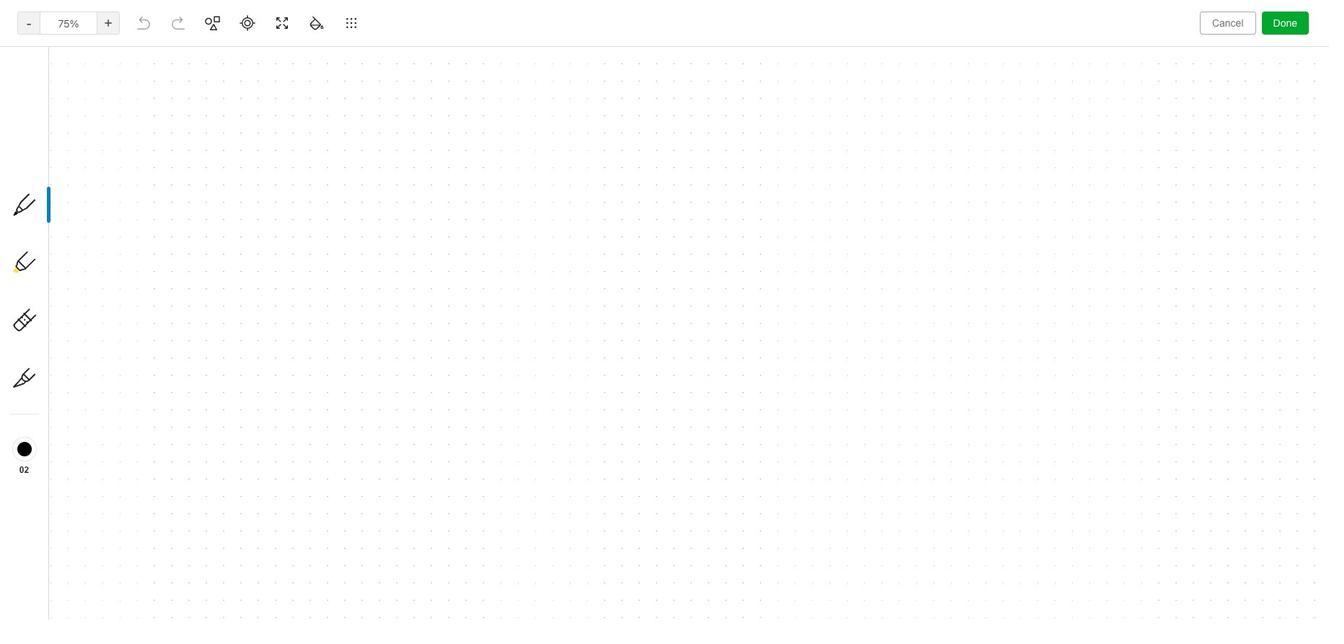 Task type: describe. For each thing, give the bounding box(es) containing it.
a
[[113, 189, 119, 201]]

last
[[185, 44, 205, 57]]

tasks button
[[0, 336, 172, 359]]

tasks
[[32, 341, 58, 353]]

first
[[235, 11, 254, 23]]

add
[[26, 172, 44, 184]]

notes inside the notes link
[[32, 318, 59, 330]]

all changes saved
[[1239, 600, 1318, 612]]

icon on a note, notebook, stack or tag to add it here.
[[26, 189, 143, 226]]

add tag image
[[206, 598, 224, 615]]

share button
[[1242, 6, 1295, 29]]

recent notes
[[17, 248, 76, 259]]

settings image
[[147, 12, 165, 29]]

or
[[99, 202, 108, 214]]

add your first shortcut
[[26, 172, 127, 184]]

you
[[1215, 11, 1230, 23]]

new button
[[9, 76, 165, 102]]

click the ...
[[26, 189, 76, 201]]

first notebook button
[[217, 7, 305, 27]]

note,
[[121, 189, 143, 201]]

on inside icon on a note, notebook, stack or tag to add it here.
[[100, 189, 111, 201]]

tag
[[110, 202, 124, 214]]

group containing add your first shortcut
[[0, 159, 172, 318]]

2023
[[291, 44, 315, 57]]

shared with me
[[32, 419, 104, 431]]

changes
[[1252, 600, 1289, 612]]

13,
[[275, 44, 288, 57]]

share
[[1254, 11, 1282, 23]]

Note Editor text field
[[0, 0, 1329, 621]]

all
[[1239, 600, 1250, 612]]

...
[[67, 189, 76, 201]]

shortcuts button
[[0, 136, 172, 159]]

add a reminder image
[[182, 598, 199, 615]]

upgrade
[[75, 563, 117, 575]]

last edited on dec 13, 2023
[[185, 44, 315, 57]]

shared with me link
[[0, 413, 172, 437]]

tags button
[[0, 390, 172, 413]]

your
[[46, 172, 66, 184]]

it
[[45, 215, 51, 226]]

icon
[[79, 189, 97, 201]]

expand note image
[[183, 9, 201, 26]]

first
[[69, 172, 87, 184]]

with
[[67, 419, 87, 431]]



Task type: locate. For each thing, give the bounding box(es) containing it.
only you
[[1192, 11, 1230, 23]]

notebooks link
[[0, 367, 172, 390]]

1 vertical spatial notes
[[32, 318, 59, 330]]

me
[[90, 419, 104, 431]]

note window element
[[0, 0, 1329, 621]]

tree containing home
[[0, 113, 173, 541]]

group
[[0, 159, 172, 318]]

notes inside group
[[50, 248, 76, 259]]

on left dec
[[239, 44, 251, 57]]

1 horizontal spatial on
[[239, 44, 251, 57]]

on left a
[[100, 189, 111, 201]]

Search text field
[[19, 42, 154, 68]]

dec
[[254, 44, 272, 57]]

notebook
[[257, 11, 300, 23]]

tags
[[32, 396, 54, 408]]

notes
[[50, 248, 76, 259], [32, 318, 59, 330]]

notes up tasks at bottom
[[32, 318, 59, 330]]

notebook,
[[26, 202, 70, 214]]

recent
[[17, 248, 47, 259]]

upgrade button
[[9, 554, 165, 583]]

only
[[1192, 11, 1212, 23]]

edited
[[207, 44, 237, 57]]

add
[[26, 215, 43, 226]]

1 vertical spatial on
[[100, 189, 111, 201]]

click
[[26, 189, 47, 201]]

new
[[32, 82, 53, 95]]

home link
[[0, 113, 173, 136]]

shortcuts
[[32, 142, 78, 154]]

trash link
[[0, 445, 172, 468]]

trash
[[32, 451, 58, 463]]

on
[[239, 44, 251, 57], [100, 189, 111, 201]]

notes link
[[0, 312, 172, 336]]

here.
[[53, 215, 75, 226]]

saved
[[1292, 600, 1318, 612]]

notes right recent
[[50, 248, 76, 259]]

None search field
[[19, 42, 154, 68]]

0 horizontal spatial on
[[100, 189, 111, 201]]

expand notebooks image
[[4, 373, 15, 385]]

the
[[50, 189, 64, 201]]

0 vertical spatial notes
[[50, 248, 76, 259]]

first notebook
[[235, 11, 300, 23]]

0 vertical spatial on
[[239, 44, 251, 57]]

shared
[[32, 419, 65, 431]]

shortcut
[[89, 172, 127, 184]]

to
[[127, 202, 136, 214]]

home
[[32, 119, 59, 131]]

stack
[[73, 202, 96, 214]]

on inside note window element
[[239, 44, 251, 57]]

notebooks
[[32, 373, 83, 385]]

tree
[[0, 113, 173, 541]]



Task type: vqa. For each thing, say whether or not it's contained in the screenshot.
Outdent image
no



